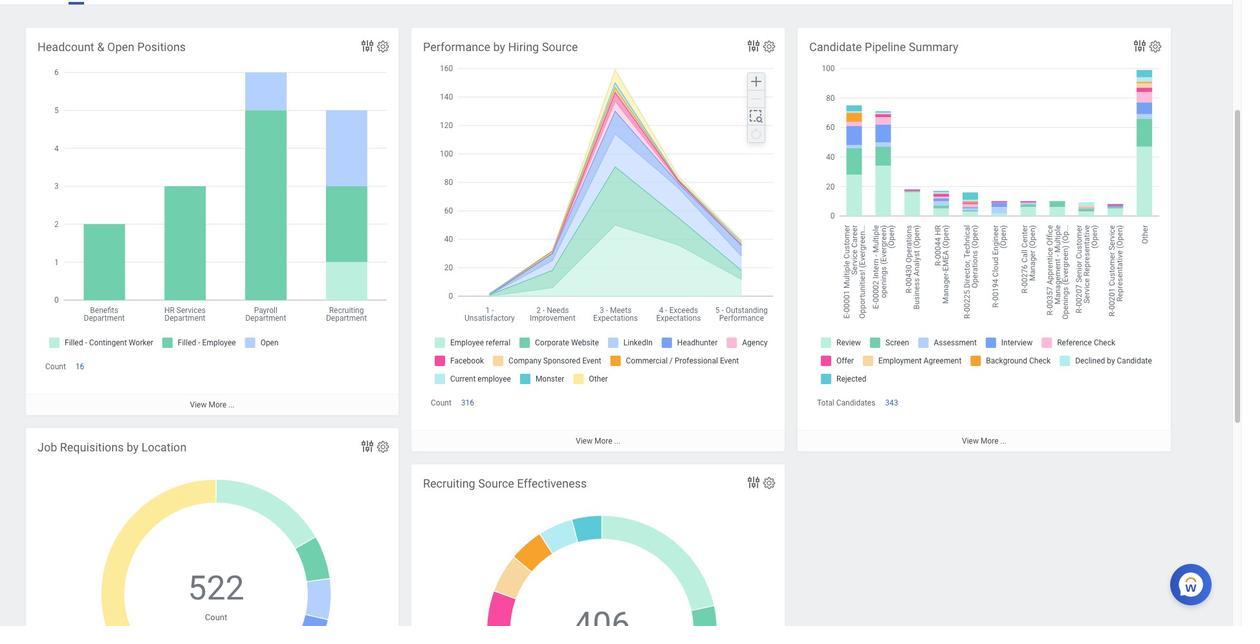 Task type: vqa. For each thing, say whether or not it's contained in the screenshot.
Count
yes



Task type: locate. For each thing, give the bounding box(es) containing it.
view
[[190, 401, 207, 410], [576, 437, 593, 446], [962, 437, 979, 446]]

view more ...
[[190, 401, 235, 410], [576, 437, 620, 446], [962, 437, 1007, 446]]

pipeline
[[865, 40, 906, 54]]

view more ... link for source
[[411, 430, 785, 452]]

0 horizontal spatial more
[[209, 401, 226, 410]]

configure headcount & open positions image
[[376, 39, 390, 54]]

hiring
[[508, 40, 539, 54]]

by left location
[[127, 441, 139, 454]]

522
[[188, 569, 244, 608]]

2 vertical spatial configure and view chart data image
[[746, 475, 762, 490]]

view more ... inside headcount & open positions element
[[190, 401, 235, 410]]

1 horizontal spatial view more ...
[[576, 437, 620, 446]]

count
[[45, 362, 66, 371], [431, 399, 451, 408], [205, 613, 227, 622]]

0 horizontal spatial view more ...
[[190, 401, 235, 410]]

16 button
[[76, 362, 86, 372]]

configure and view chart data image for source
[[746, 38, 762, 54]]

0 vertical spatial source
[[542, 40, 578, 54]]

configure and view chart data image inside candidate pipeline summary element
[[1132, 38, 1148, 54]]

job requisitions by location
[[38, 441, 187, 454]]

total candidates
[[817, 399, 875, 408]]

2 horizontal spatial more
[[981, 437, 999, 446]]

view for source
[[576, 437, 593, 446]]

... inside candidate pipeline summary element
[[1001, 437, 1007, 446]]

1 horizontal spatial by
[[493, 40, 505, 54]]

configure and view chart data image for location
[[360, 439, 375, 454]]

&
[[97, 40, 104, 54]]

view inside "performance by hiring source" element
[[576, 437, 593, 446]]

more for positions
[[209, 401, 226, 410]]

headcount & open positions element
[[26, 28, 399, 416]]

316
[[461, 399, 474, 408]]

candidate
[[809, 40, 862, 54]]

view more ... inside "performance by hiring source" element
[[576, 437, 620, 446]]

522 count
[[188, 569, 244, 622]]

2 vertical spatial count
[[205, 613, 227, 622]]

1 horizontal spatial view
[[576, 437, 593, 446]]

configure and view chart data image for headcount & open positions
[[360, 38, 375, 54]]

view more ... link
[[26, 394, 399, 416], [411, 430, 785, 452], [798, 430, 1171, 452]]

1 configure and view chart data image from the left
[[360, 38, 375, 54]]

configure and view chart data image
[[360, 38, 375, 54], [1132, 38, 1148, 54]]

effectiveness
[[517, 477, 587, 490]]

1 horizontal spatial source
[[542, 40, 578, 54]]

configure and view chart data image inside recruiting source effectiveness element
[[746, 475, 762, 490]]

configure and view chart data image left configure recruiting source effectiveness icon
[[746, 475, 762, 490]]

view more ... for positions
[[190, 401, 235, 410]]

by left hiring
[[493, 40, 505, 54]]

candidate pipeline summary
[[809, 40, 959, 54]]

zoom out image
[[749, 91, 764, 107]]

count inside "performance by hiring source" element
[[431, 399, 451, 408]]

0 vertical spatial count
[[45, 362, 66, 371]]

configure and view chart data image left configure headcount & open positions icon
[[360, 38, 375, 54]]

configure and view chart data image left "configure candidate pipeline summary" image
[[1132, 38, 1148, 54]]

candidates
[[836, 399, 875, 408]]

1 horizontal spatial count
[[205, 613, 227, 622]]

configure and view chart data image left "configure job requisitions by location" 'icon' at the bottom left
[[360, 439, 375, 454]]

0 vertical spatial configure and view chart data image
[[746, 38, 762, 54]]

0 horizontal spatial count
[[45, 362, 66, 371]]

1 vertical spatial by
[[127, 441, 139, 454]]

2 horizontal spatial count
[[431, 399, 451, 408]]

configure candidate pipeline summary image
[[1148, 39, 1163, 54]]

1 horizontal spatial view more ... link
[[411, 430, 785, 452]]

configure and view chart data image
[[746, 38, 762, 54], [360, 439, 375, 454], [746, 475, 762, 490]]

0 horizontal spatial view
[[190, 401, 207, 410]]

view more ... for source
[[576, 437, 620, 446]]

count inside 522 count
[[205, 613, 227, 622]]

0 horizontal spatial configure and view chart data image
[[360, 38, 375, 54]]

more inside "performance by hiring source" element
[[595, 437, 612, 446]]

zoom in image
[[749, 74, 764, 89]]

source
[[542, 40, 578, 54], [478, 477, 514, 490]]

source right hiring
[[542, 40, 578, 54]]

count down 522 button
[[205, 613, 227, 622]]

... for positions
[[228, 401, 235, 410]]

by
[[493, 40, 505, 54], [127, 441, 139, 454]]

view more ... link for positions
[[26, 394, 399, 416]]

count left 16
[[45, 362, 66, 371]]

2 configure and view chart data image from the left
[[1132, 38, 1148, 54]]

more
[[209, 401, 226, 410], [595, 437, 612, 446], [981, 437, 999, 446]]

1 vertical spatial count
[[431, 399, 451, 408]]

... inside headcount & open positions element
[[228, 401, 235, 410]]

configure job requisitions by location image
[[376, 440, 390, 454]]

1 vertical spatial configure and view chart data image
[[360, 439, 375, 454]]

0 horizontal spatial view more ... link
[[26, 394, 399, 416]]

2 horizontal spatial view more ... link
[[798, 430, 1171, 452]]

configure performance by hiring source image
[[762, 39, 776, 54]]

more for source
[[595, 437, 612, 446]]

... for source
[[614, 437, 620, 446]]

1 horizontal spatial configure and view chart data image
[[1132, 38, 1148, 54]]

0 vertical spatial by
[[493, 40, 505, 54]]

1 horizontal spatial ...
[[614, 437, 620, 446]]

2 horizontal spatial ...
[[1001, 437, 1007, 446]]

tab list
[[13, 0, 1220, 5]]

0 horizontal spatial ...
[[228, 401, 235, 410]]

configure and view chart data image inside job requisitions by location element
[[360, 439, 375, 454]]

... inside "performance by hiring source" element
[[614, 437, 620, 446]]

1 vertical spatial source
[[478, 477, 514, 490]]

...
[[228, 401, 235, 410], [614, 437, 620, 446], [1001, 437, 1007, 446]]

2 horizontal spatial view more ...
[[962, 437, 1007, 446]]

source right recruiting
[[478, 477, 514, 490]]

configure and view chart data image left configure performance by hiring source image at the right top of the page
[[746, 38, 762, 54]]

2 horizontal spatial view
[[962, 437, 979, 446]]

more inside candidate pipeline summary element
[[981, 437, 999, 446]]

more inside headcount & open positions element
[[209, 401, 226, 410]]

522 button
[[188, 566, 246, 611]]

count left 316
[[431, 399, 451, 408]]

reset image
[[749, 126, 764, 142]]

configure and view chart data image for candidate pipeline summary
[[1132, 38, 1148, 54]]

total
[[817, 399, 835, 408]]

1 horizontal spatial more
[[595, 437, 612, 446]]

performance by hiring source
[[423, 40, 578, 54]]

view inside headcount & open positions element
[[190, 401, 207, 410]]



Task type: describe. For each thing, give the bounding box(es) containing it.
343 button
[[885, 398, 900, 408]]

count for headcount
[[45, 362, 66, 371]]

summary
[[909, 40, 959, 54]]

positions
[[137, 40, 186, 54]]

job requisitions by location element
[[26, 428, 399, 626]]

316 button
[[461, 398, 476, 408]]

view more ... inside candidate pipeline summary element
[[962, 437, 1007, 446]]

count for performance
[[431, 399, 451, 408]]

open
[[107, 40, 134, 54]]

drag zoom image
[[749, 109, 764, 124]]

view for positions
[[190, 401, 207, 410]]

performance by hiring source element
[[411, 28, 785, 452]]

0 horizontal spatial source
[[478, 477, 514, 490]]

recruiting
[[423, 477, 475, 490]]

343
[[885, 399, 898, 408]]

headcount
[[38, 40, 94, 54]]

recruiting source effectiveness element
[[411, 465, 785, 626]]

16
[[76, 362, 84, 371]]

requisitions
[[60, 441, 124, 454]]

configure recruiting source effectiveness image
[[762, 476, 776, 490]]

performance
[[423, 40, 490, 54]]

0 horizontal spatial by
[[127, 441, 139, 454]]

view inside candidate pipeline summary element
[[962, 437, 979, 446]]

candidate pipeline summary element
[[798, 28, 1171, 452]]

location
[[141, 441, 187, 454]]

job
[[38, 441, 57, 454]]

headcount & open positions
[[38, 40, 186, 54]]

recruiting source effectiveness
[[423, 477, 587, 490]]



